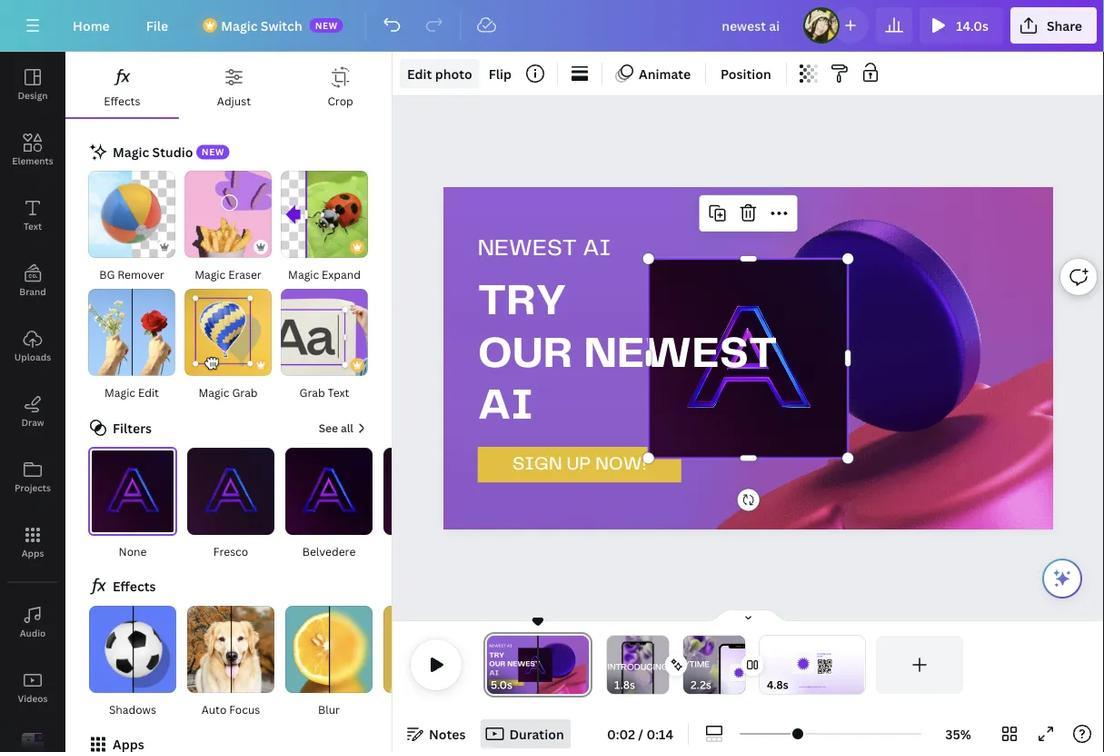 Task type: locate. For each thing, give the bounding box(es) containing it.
animated tactile 3d shapes image
[[713, 217, 1105, 530]]

new right switch
[[315, 19, 338, 31]]

magic for magic expand
[[288, 267, 319, 282]]

trimming, start edge slider
[[484, 636, 500, 695], [607, 636, 620, 695], [684, 636, 696, 695], [760, 636, 773, 695]]

www.reallygreatsite.com
[[799, 686, 827, 689]]

1 horizontal spatial newest
[[584, 334, 778, 376]]

14.0s button
[[920, 7, 1004, 44]]

effects button
[[65, 52, 179, 117]]

trimming, start edge slider left www.reallygreatsite.com
[[760, 636, 773, 695]]

0 vertical spatial text
[[24, 220, 42, 232]]

Design title text field
[[708, 7, 797, 44]]

magic left expand
[[288, 267, 319, 282]]

anytime
[[672, 662, 710, 670]]

1 grab from the left
[[232, 385, 258, 400]]

magic for magic studio new
[[113, 143, 149, 160]]

newest ai
[[478, 237, 611, 260]]

trimming, end edge slider
[[576, 636, 593, 695], [656, 636, 669, 695], [733, 636, 746, 695], [853, 636, 866, 695]]

home link
[[58, 7, 124, 44]]

1 horizontal spatial new
[[315, 19, 338, 31]]

0 horizontal spatial text
[[24, 220, 42, 232]]

1 horizontal spatial text
[[328, 385, 350, 400]]

draw button
[[0, 379, 65, 445]]

sign
[[513, 456, 562, 474]]

try
[[478, 281, 567, 323]]

share
[[1047, 17, 1083, 34]]

3 trimming, start edge slider from the left
[[684, 636, 696, 695]]

trimming, end edge slider right 2.2s
[[733, 636, 746, 695]]

newest
[[478, 237, 577, 260], [584, 334, 778, 376]]

effects
[[104, 93, 140, 108], [113, 578, 156, 596]]

4.8s
[[767, 678, 789, 693]]

2 trimming, end edge slider from the left
[[656, 636, 669, 695]]

1 vertical spatial new
[[202, 146, 224, 158]]

adjust button
[[179, 52, 289, 117]]

trimming, end edge slider inside anytime button
[[733, 636, 746, 695]]

trimming, start edge slider for 1.8s
[[607, 636, 620, 695]]

text inside "side panel" tab list
[[24, 220, 42, 232]]

2 grab from the left
[[300, 385, 325, 400]]

text button
[[0, 183, 65, 248]]

duotone button
[[382, 605, 473, 720]]

draw
[[21, 416, 44, 429]]

edit photo button
[[400, 59, 480, 88]]

0:02 / 0:14
[[607, 726, 674, 743]]

0 horizontal spatial edit
[[138, 385, 159, 400]]

expand
[[322, 267, 361, 282]]

uploads button
[[0, 314, 65, 379]]

0 vertical spatial effects
[[104, 93, 140, 108]]

edit photo
[[407, 65, 473, 82]]

35%
[[946, 726, 972, 743]]

edit inside dropdown button
[[407, 65, 432, 82]]

2.2s
[[691, 678, 712, 693]]

text up brand button at top
[[24, 220, 42, 232]]

trimming, start edge slider left the page title text field
[[484, 636, 500, 695]]

edit
[[407, 65, 432, 82], [138, 385, 159, 400]]

belvedere button
[[284, 447, 375, 562]]

projects
[[15, 482, 51, 494]]

animate
[[639, 65, 691, 82]]

ai
[[583, 237, 611, 260], [478, 386, 534, 428]]

trimming, start edge slider for 2.2s
[[684, 636, 696, 695]]

elements
[[12, 155, 53, 167]]

magic for magic grab
[[199, 385, 230, 400]]

0 vertical spatial newest
[[478, 237, 577, 260]]

apps button
[[0, 510, 65, 576]]

effects down none
[[113, 578, 156, 596]]

0 horizontal spatial grab
[[232, 385, 258, 400]]

trimming, end edge slider left 1.8s
[[576, 636, 593, 695]]

0 horizontal spatial ai
[[478, 386, 534, 428]]

trimming, start edge slider up 0:02
[[607, 636, 620, 695]]

1.8s button
[[615, 676, 636, 695]]

magic grab
[[199, 385, 258, 400]]

magic left switch
[[221, 17, 258, 34]]

magic up filters
[[105, 385, 135, 400]]

1 horizontal spatial ai
[[583, 237, 611, 260]]

trimming, start edge slider right introducing
[[684, 636, 696, 695]]

duration button
[[480, 720, 572, 749]]

belvedere
[[303, 544, 356, 559]]

trimming, end edge slider for 2.2s
[[733, 636, 746, 695]]

magic for magic eraser
[[195, 267, 226, 282]]

new inside magic studio new
[[202, 146, 224, 158]]

new inside main menu bar
[[315, 19, 338, 31]]

flip button
[[482, 59, 519, 88]]

0 vertical spatial edit
[[407, 65, 432, 82]]

sign up now!
[[513, 456, 647, 474]]

1 horizontal spatial grab
[[300, 385, 325, 400]]

trimming, end edge slider left anytime
[[656, 636, 669, 695]]

magic inside magic expand button
[[288, 267, 319, 282]]

magic inside the magic edit button
[[105, 385, 135, 400]]

edit up filters
[[138, 385, 159, 400]]

new right studio
[[202, 146, 224, 158]]

download now
[[818, 654, 832, 658]]

anytime button
[[663, 636, 766, 728]]

download
[[818, 654, 832, 656]]

projects button
[[0, 445, 65, 510]]

1 vertical spatial edit
[[138, 385, 159, 400]]

magic
[[221, 17, 258, 34], [113, 143, 149, 160], [195, 267, 226, 282], [288, 267, 319, 282], [105, 385, 135, 400], [199, 385, 230, 400]]

see
[[319, 421, 338, 436]]

magic inside magic grab button
[[199, 385, 230, 400]]

4 trimming, end edge slider from the left
[[853, 636, 866, 695]]

all
[[341, 421, 354, 436]]

0 horizontal spatial newest
[[478, 237, 577, 260]]

edit left photo
[[407, 65, 432, 82]]

0 vertical spatial new
[[315, 19, 338, 31]]

magic left eraser
[[195, 267, 226, 282]]

grab left grab text
[[232, 385, 258, 400]]

2 trimming, start edge slider from the left
[[607, 636, 620, 695]]

1 horizontal spatial edit
[[407, 65, 432, 82]]

trimming, end edge slider inside the introducing button
[[656, 636, 669, 695]]

videos button
[[0, 656, 65, 721]]

1 vertical spatial newest
[[584, 334, 778, 376]]

3 trimming, end edge slider from the left
[[733, 636, 746, 695]]

magic left studio
[[113, 143, 149, 160]]

grab up see at the left bottom
[[300, 385, 325, 400]]

magic inside main menu bar
[[221, 17, 258, 34]]

brand button
[[0, 248, 65, 314]]

0 horizontal spatial new
[[202, 146, 224, 158]]

1 vertical spatial text
[[328, 385, 350, 400]]

effects up magic studio new
[[104, 93, 140, 108]]

magic right magic edit at bottom left
[[199, 385, 230, 400]]

position
[[721, 65, 772, 82]]

bg
[[99, 267, 115, 282]]

1 vertical spatial effects
[[113, 578, 156, 596]]

2.2s button
[[691, 676, 712, 695]]

trimming, end edge slider right download now
[[853, 636, 866, 695]]

1 trimming, end edge slider from the left
[[576, 636, 593, 695]]

bg remover
[[99, 267, 164, 282]]

text up the see all
[[328, 385, 350, 400]]

magic inside magic eraser button
[[195, 267, 226, 282]]

35% button
[[929, 720, 988, 749]]

bg remover button
[[87, 170, 176, 285]]

4 trimming, start edge slider from the left
[[760, 636, 773, 695]]

edit inside button
[[138, 385, 159, 400]]

audio
[[20, 627, 46, 640]]

eraser
[[228, 267, 262, 282]]

text
[[24, 220, 42, 232], [328, 385, 350, 400]]

Page title text field
[[521, 676, 528, 695]]

trimming, end edge slider for 1.8s
[[656, 636, 669, 695]]

0:02
[[607, 726, 636, 743]]



Task type: describe. For each thing, give the bounding box(es) containing it.
magic for magic edit
[[105, 385, 135, 400]]

design button
[[0, 52, 65, 117]]

design
[[18, 89, 48, 101]]

0:14
[[647, 726, 674, 743]]

fresco button
[[185, 447, 276, 562]]

now!
[[596, 456, 647, 474]]

effects inside button
[[104, 93, 140, 108]]

grab text button
[[280, 288, 369, 403]]

shadows button
[[87, 605, 178, 720]]

fresco
[[213, 544, 248, 559]]

studio
[[152, 143, 193, 160]]

duotone
[[404, 702, 450, 717]]

none
[[119, 544, 147, 559]]

our
[[478, 334, 573, 376]]

our newest
[[478, 334, 778, 376]]

share button
[[1011, 7, 1097, 44]]

animate button
[[610, 59, 698, 88]]

magic expand
[[288, 267, 361, 282]]

trimming, start edge slider for 4.8s
[[760, 636, 773, 695]]

auto
[[202, 702, 227, 717]]

magic switch
[[221, 17, 302, 34]]

videos
[[18, 693, 48, 705]]

magic for magic switch
[[221, 17, 258, 34]]

now
[[818, 656, 824, 658]]

introducing
[[608, 664, 669, 673]]

up
[[567, 456, 591, 474]]

file
[[146, 17, 168, 34]]

blur
[[318, 702, 340, 717]]

blur button
[[284, 605, 375, 720]]

trimming, end edge slider for 4.8s
[[853, 636, 866, 695]]

adjust
[[217, 93, 251, 108]]

magic eraser
[[195, 267, 262, 282]]

1 vertical spatial ai
[[478, 386, 534, 428]]

side panel tab list
[[0, 52, 65, 753]]

5.0s button
[[491, 676, 513, 695]]

uploads
[[14, 351, 51, 363]]

crop
[[328, 93, 354, 108]]

auto focus button
[[185, 605, 276, 720]]

1 trimming, start edge slider from the left
[[484, 636, 500, 695]]

grab inside magic grab button
[[232, 385, 258, 400]]

focus
[[229, 702, 260, 717]]

elements button
[[0, 117, 65, 183]]

14.0s
[[957, 17, 989, 34]]

hide pages image
[[705, 609, 792, 624]]

apps
[[21, 547, 44, 560]]

grab text
[[300, 385, 350, 400]]

flip
[[489, 65, 512, 82]]

auto focus
[[202, 702, 260, 717]]

magic grab button
[[184, 288, 273, 403]]

main menu bar
[[0, 0, 1105, 52]]

4.8s button
[[767, 676, 789, 695]]

photo
[[435, 65, 473, 82]]

canva assistant image
[[1052, 568, 1074, 590]]

0 vertical spatial ai
[[583, 237, 611, 260]]

filters
[[113, 420, 152, 437]]

duration
[[510, 726, 564, 743]]

shadows
[[109, 702, 156, 717]]

magic eraser button
[[184, 170, 273, 285]]

remover
[[118, 267, 164, 282]]

notes
[[429, 726, 466, 743]]

/
[[639, 726, 644, 743]]

file button
[[132, 7, 183, 44]]

switch
[[261, 17, 302, 34]]

notes button
[[400, 720, 473, 749]]

introducing button
[[587, 636, 690, 709]]

home
[[73, 17, 110, 34]]

1.8s
[[615, 678, 636, 693]]

brand
[[19, 285, 46, 298]]

magic studio new
[[113, 143, 224, 160]]

none button
[[87, 447, 178, 562]]

grab inside 'grab text' button
[[300, 385, 325, 400]]

magic edit
[[105, 385, 159, 400]]

crop button
[[289, 52, 392, 117]]

see all button
[[317, 418, 370, 440]]

magic expand button
[[280, 170, 369, 285]]

rectangle animated basic shape yellow image
[[478, 447, 682, 483]]

position button
[[714, 59, 779, 88]]

5.0s
[[491, 678, 513, 693]]

see all
[[319, 421, 354, 436]]



Task type: vqa. For each thing, say whether or not it's contained in the screenshot.
list
no



